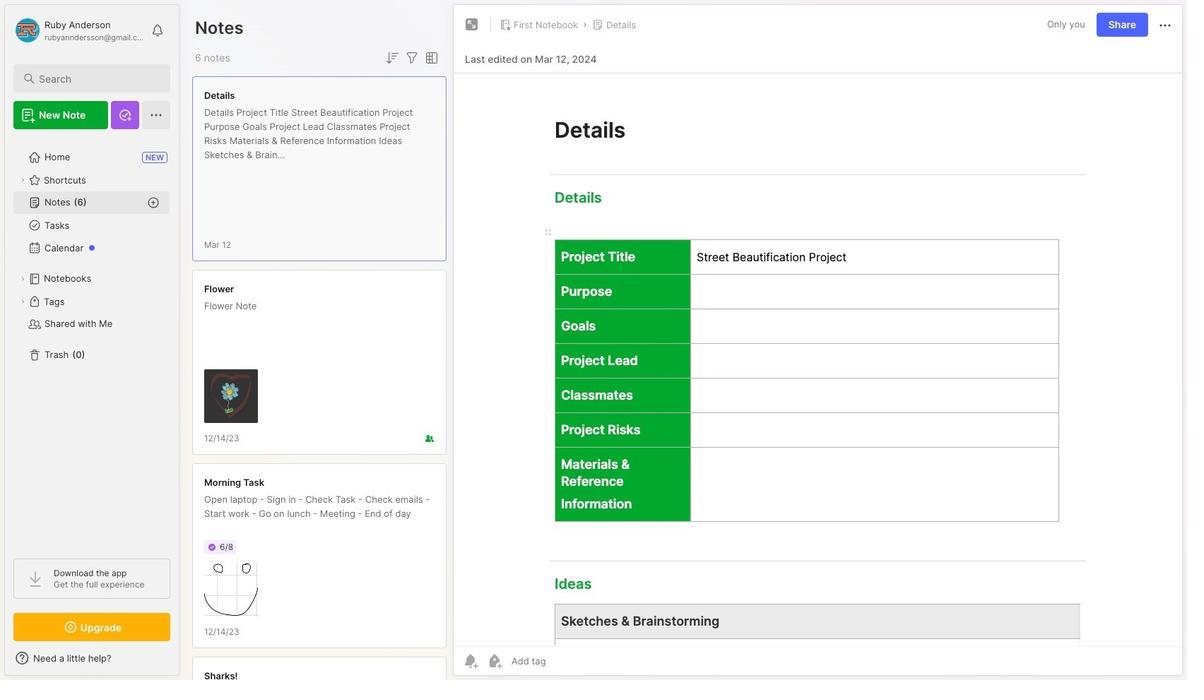 Task type: vqa. For each thing, say whether or not it's contained in the screenshot.
"Find A Location" field
no



Task type: describe. For each thing, give the bounding box(es) containing it.
add tag image
[[486, 653, 503, 670]]

View options field
[[421, 49, 440, 66]]

Sort options field
[[384, 49, 401, 66]]

more actions image
[[1157, 17, 1174, 34]]

expand tags image
[[18, 298, 27, 306]]

1 thumbnail image from the top
[[204, 370, 258, 423]]

Add filters field
[[404, 49, 421, 66]]

Add tag field
[[510, 655, 617, 668]]

More actions field
[[1157, 16, 1174, 34]]

WHAT'S NEW field
[[5, 647, 179, 670]]

add filters image
[[404, 49, 421, 66]]

Note Editor text field
[[454, 73, 1183, 647]]



Task type: locate. For each thing, give the bounding box(es) containing it.
main element
[[0, 0, 184, 681]]

expand notebooks image
[[18, 275, 27, 283]]

None search field
[[39, 70, 158, 87]]

1 vertical spatial thumbnail image
[[204, 563, 258, 617]]

Search text field
[[39, 72, 158, 86]]

tree
[[5, 138, 179, 546]]

Account field
[[13, 16, 144, 45]]

tree inside main 'element'
[[5, 138, 179, 546]]

click to collapse image
[[178, 655, 189, 672]]

thumbnail image
[[204, 370, 258, 423], [204, 563, 258, 617]]

note window element
[[453, 4, 1183, 680]]

2 thumbnail image from the top
[[204, 563, 258, 617]]

expand note image
[[464, 16, 481, 33]]

add a reminder image
[[462, 653, 479, 670]]

none search field inside main 'element'
[[39, 70, 158, 87]]

0 vertical spatial thumbnail image
[[204, 370, 258, 423]]



